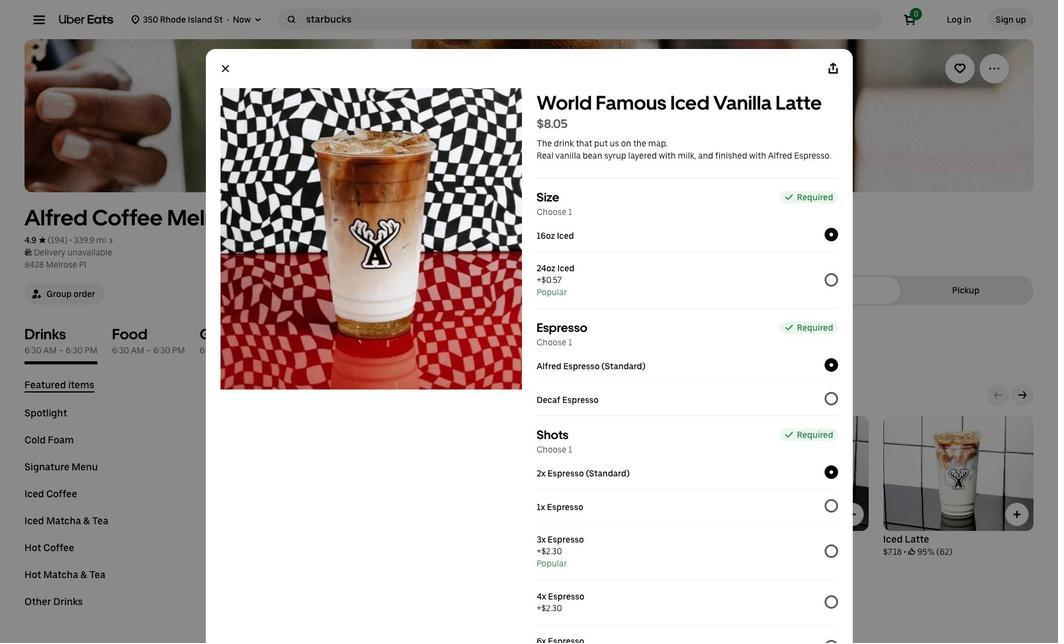Task type: locate. For each thing, give the bounding box(es) containing it.
2 [object object] radio from the left
[[906, 284, 1027, 297]]

main navigation menu image
[[33, 13, 45, 26]]

uber eats home image
[[59, 15, 114, 25]]

1 horizontal spatial quick add image
[[1011, 509, 1024, 521]]

0 horizontal spatial quick add image
[[846, 509, 858, 521]]

0 horizontal spatial [object object] radio
[[773, 284, 894, 297]]

deliver to image
[[131, 15, 141, 25], [253, 15, 263, 25]]

poppi prebiotic soda image
[[532, 603, 621, 644]]

1 horizontal spatial deliver to image
[[253, 15, 263, 25]]

1 horizontal spatial [object object] radio
[[906, 284, 1027, 297]]

navigation
[[25, 379, 194, 623]]

1 deliver to image from the left
[[131, 15, 141, 25]]

[object Object] radio
[[773, 284, 894, 297], [906, 284, 1027, 297]]

0 horizontal spatial deliver to image
[[131, 15, 141, 25]]

add to favorites image
[[954, 63, 967, 75]]

quick add image
[[846, 509, 858, 521], [1011, 509, 1024, 521]]



Task type: describe. For each thing, give the bounding box(es) containing it.
previous image
[[994, 390, 1003, 400]]

next image
[[1018, 390, 1028, 400]]

1 quick add image from the left
[[846, 509, 858, 521]]

2 deliver to image from the left
[[253, 15, 263, 25]]

2 quick add image from the left
[[1011, 509, 1024, 521]]

1 [object object] radio from the left
[[773, 284, 894, 297]]

dialog dialog
[[206, 49, 853, 644]]

view more options image
[[989, 63, 1001, 75]]

close image
[[220, 64, 230, 74]]



Task type: vqa. For each thing, say whether or not it's contained in the screenshot.
culture
no



